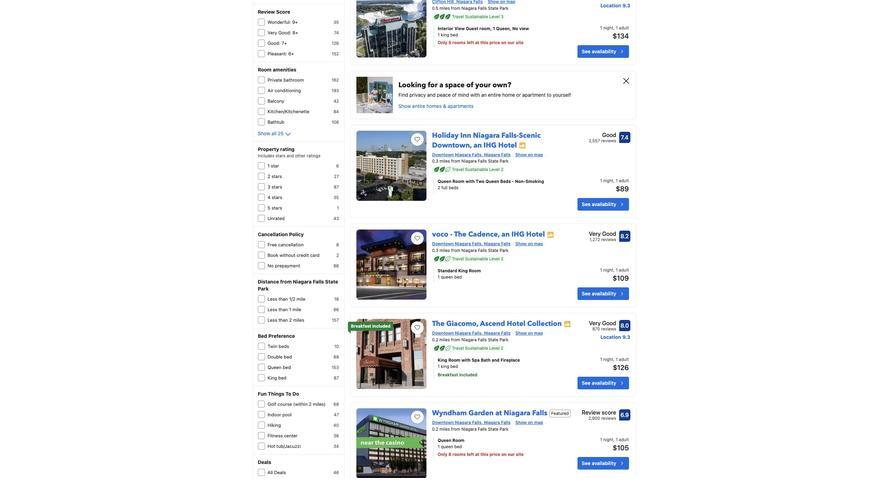 Task type: describe. For each thing, give the bounding box(es) containing it.
see availability link for holiday inn niagara falls-scenic downtown, an ihg hotel
[[578, 198, 629, 211]]

no inside "interior view guest room, 1 queen, no view 1 king bed only 5 rooms left at this price on our site"
[[512, 26, 518, 31]]

less for less than 2 miles
[[268, 317, 277, 323]]

beds
[[500, 179, 511, 184]]

see availability for holiday inn niagara falls-scenic downtown, an ihg hotel
[[582, 201, 616, 207]]

interior
[[438, 26, 454, 31]]

map for holiday inn niagara falls-scenic downtown, an ihg hotel
[[534, 152, 543, 157]]

84
[[334, 109, 339, 114]]

free cancellation
[[268, 242, 304, 247]]

park for the giacomo, ascend hotel collection
[[500, 337, 509, 343]]

to
[[286, 391, 291, 397]]

travel sustainable level 3
[[452, 14, 504, 19]]

- inside voco - the cadence, an ihg hotel link
[[450, 230, 453, 239]]

queen inside queen room 1 queen bed only 6 rooms left at this price on our site
[[441, 444, 453, 449]]

site inside "interior view guest room, 1 queen, no view 1 king bed only 5 rooms left at this price on our site"
[[516, 40, 524, 45]]

falls up two
[[478, 159, 487, 164]]

inn
[[461, 131, 471, 140]]

miles)
[[313, 401, 326, 407]]

own?
[[493, 80, 511, 90]]

2 down 1 star
[[268, 174, 270, 179]]

guest
[[466, 26, 479, 31]]

bed
[[258, 333, 267, 339]]

balcony
[[268, 98, 284, 104]]

0.2 for the
[[432, 337, 438, 343]]

conditioning
[[275, 88, 301, 93]]

miles for wyndham
[[440, 427, 450, 432]]

2 left miles)
[[309, 401, 312, 407]]

state for holiday
[[488, 159, 499, 164]]

1 see from the top
[[582, 48, 591, 54]]

room up private
[[258, 67, 272, 73]]

apartment
[[522, 92, 546, 98]]

1 level from the top
[[490, 14, 500, 19]]

2 up beds
[[501, 167, 504, 172]]

smoking
[[526, 179, 544, 184]]

our inside queen room 1 queen bed only 6 rooms left at this price on our site
[[508, 452, 515, 457]]

0 vertical spatial good:
[[278, 30, 291, 35]]

and inside king room with spa bath and fireplace 1 king bed breakfast included
[[492, 358, 500, 363]]

from for holiday
[[451, 159, 460, 164]]

cancellation policy
[[258, 231, 304, 237]]

review for score
[[582, 409, 601, 416]]

2 9.3 from the top
[[623, 334, 630, 340]]

2 up "standard king room" link
[[501, 256, 504, 262]]

only inside queen room 1 queen bed only 6 rooms left at this price on our site
[[438, 452, 448, 457]]

price inside queen room 1 queen bed only 6 rooms left at this price on our site
[[490, 452, 500, 457]]

downtown for voco
[[432, 241, 454, 247]]

only inside "interior view guest room, 1 queen, no view 1 king bed only 5 rooms left at this price on our site"
[[438, 40, 448, 45]]

on for scenic
[[528, 152, 533, 157]]

other
[[295, 153, 306, 158]]

voco - the cadence, an ihg hotel image
[[357, 230, 427, 300]]

1 see availability link from the top
[[578, 45, 629, 58]]

left inside "interior view guest room, 1 queen, no view 1 king bed only 5 rooms left at this price on our site"
[[467, 40, 474, 45]]

2 location 9.3 from the top
[[601, 334, 630, 340]]

0 horizontal spatial no
[[268, 263, 274, 269]]

87 for king bed
[[334, 375, 339, 381]]

book without credit card
[[268, 252, 320, 258]]

non-
[[515, 179, 526, 184]]

wyndham garden at niagara falls
[[432, 408, 548, 418]]

falls down garden
[[478, 427, 487, 432]]

review for score
[[258, 9, 275, 15]]

on for collection
[[528, 331, 533, 336]]

queen room with two queen beds - non-smoking link
[[438, 179, 556, 185]]

show entire homes & apartments button
[[399, 103, 474, 110]]

1 star
[[268, 163, 279, 169]]

an inside holiday inn niagara falls-scenic downtown, an ihg hotel
[[474, 140, 482, 150]]

0 horizontal spatial deals
[[258, 459, 271, 465]]

86 for less than 1 mile
[[334, 307, 339, 312]]

falls down the falls-
[[501, 152, 511, 157]]

state up travel sustainable level 3 at the top right
[[488, 5, 499, 11]]

1 night , 1 adult $105
[[600, 437, 629, 452]]

106
[[332, 120, 339, 125]]

1 night , 1 adult $126
[[600, 357, 629, 372]]

see for the giacomo, ascend hotel collection
[[582, 380, 591, 386]]

0.2 miles from niagara falls state park for giacomo,
[[432, 337, 509, 343]]

rooms inside "interior view guest room, 1 queen, no view 1 king bed only 5 rooms left at this price on our site"
[[453, 40, 466, 45]]

42
[[334, 99, 339, 104]]

1 availability from the top
[[592, 48, 616, 54]]

room,
[[480, 26, 492, 31]]

68
[[334, 402, 339, 407]]

0 vertical spatial included
[[372, 324, 391, 329]]

1 horizontal spatial 3
[[501, 14, 504, 19]]

1,272
[[590, 237, 600, 242]]

2 vertical spatial an
[[502, 230, 510, 239]]

162
[[332, 77, 339, 83]]

1 see availability from the top
[[582, 48, 616, 54]]

6+
[[288, 51, 294, 56]]

stars for 4 stars
[[272, 195, 282, 200]]

$126
[[613, 364, 629, 372]]

niagara inside "link"
[[504, 408, 531, 418]]

1 vertical spatial beds
[[279, 344, 289, 349]]

reviews for 6.9
[[601, 416, 616, 421]]

cancellation
[[258, 231, 288, 237]]

travel for -
[[452, 256, 464, 262]]

8
[[336, 242, 339, 247]]

bed inside standard king room 1 queen bed
[[454, 275, 462, 280]]

7.4
[[621, 134, 629, 140]]

show on map for an
[[516, 241, 543, 247]]

7+
[[282, 40, 287, 46]]

ascend
[[480, 319, 505, 329]]

review score
[[258, 9, 290, 15]]

see for wyndham garden at niagara falls
[[582, 460, 591, 466]]

kitchen/kitchenette
[[268, 109, 310, 114]]

falls down cadence,
[[478, 248, 487, 253]]

map for wyndham garden at niagara falls
[[534, 420, 543, 425]]

do
[[293, 391, 299, 397]]

fun
[[258, 391, 267, 397]]

niagara inside distance from niagara falls state park
[[293, 279, 312, 285]]

very good 870 reviews
[[589, 320, 616, 332]]

queen inside standard king room 1 queen bed
[[441, 275, 453, 280]]

availability for wyndham garden at niagara falls
[[592, 460, 616, 466]]

the inside the giacomo, ascend hotel collection link
[[432, 319, 445, 329]]

bathroom
[[284, 77, 304, 83]]

night for holiday inn niagara falls-scenic downtown, an ihg hotel
[[604, 178, 614, 183]]

falls, for ascend
[[472, 331, 483, 336]]

from right 0.5
[[451, 5, 460, 11]]

5 stars
[[268, 205, 282, 211]]

25
[[278, 130, 284, 136]]

fitness
[[268, 433, 283, 439]]

falls inside distance from niagara falls state park
[[313, 279, 324, 285]]

double
[[268, 354, 283, 360]]

adult for wyndham garden at niagara falls
[[619, 437, 629, 442]]

falls down the giacomo, ascend hotel collection
[[501, 331, 511, 336]]

free
[[268, 242, 277, 247]]

downtown for the
[[432, 331, 454, 336]]

on for falls
[[528, 420, 533, 425]]

downtown niagara falls, niagara falls for garden
[[432, 420, 511, 425]]

, inside 1 night , 1 adult $134
[[614, 25, 615, 30]]

an inside looking for a space of your own? find privacy and peace of mind with an entire home or apartment to yourself
[[481, 92, 487, 98]]

tub/jacuzzi
[[277, 443, 301, 449]]

view
[[519, 26, 529, 31]]

on inside "interior view guest room, 1 queen, no view 1 king bed only 5 rooms left at this price on our site"
[[501, 40, 507, 45]]

193
[[332, 88, 339, 93]]

book
[[268, 252, 278, 258]]

2 up king room with spa bath and fireplace link
[[501, 346, 504, 351]]

prepayment
[[275, 263, 300, 269]]

sustainable for the
[[465, 256, 488, 262]]

state for wyndham
[[488, 427, 499, 432]]

air
[[268, 88, 274, 93]]

all
[[272, 130, 277, 136]]

show for voco - the cadence, an ihg hotel
[[516, 241, 527, 247]]

full
[[442, 185, 448, 190]]

bed preference
[[258, 333, 295, 339]]

good for 8.0
[[602, 320, 616, 326]]

very good element for 8.2
[[589, 230, 616, 238]]

reviews inside good 2,557 reviews
[[601, 138, 616, 143]]

0.3 for holiday inn niagara falls-scenic downtown, an ihg hotel
[[432, 159, 439, 164]]

downtown niagara falls, niagara falls for giacomo,
[[432, 331, 511, 336]]

at inside "interior view guest room, 1 queen, no view 1 king bed only 5 rooms left at this price on our site"
[[475, 40, 479, 45]]

distance
[[258, 279, 279, 285]]

very for 8.0
[[589, 320, 601, 326]]

scenic
[[519, 131, 541, 140]]

entire inside looking for a space of your own? find privacy and peace of mind with an entire home or apartment to yourself
[[488, 92, 501, 98]]

star
[[271, 163, 279, 169]]

king inside standard king room 1 queen bed
[[458, 268, 468, 274]]

0.3 miles from niagara falls state park for the
[[432, 248, 509, 253]]

falls down the voco - the cadence, an ihg hotel
[[501, 241, 511, 247]]

our inside "interior view guest room, 1 queen, no view 1 king bed only 5 rooms left at this price on our site"
[[508, 40, 515, 45]]

state inside distance from niagara falls state park
[[325, 279, 338, 285]]

king for room
[[438, 358, 447, 363]]

yourself
[[553, 92, 571, 98]]

see for voco - the cadence, an ihg hotel
[[582, 291, 591, 297]]

queen bed
[[268, 365, 291, 370]]

king inside "interior view guest room, 1 queen, no view 1 king bed only 5 rooms left at this price on our site"
[[441, 32, 449, 37]]

looking for a space of your own? find privacy and peace of mind with an entire home or apartment to yourself
[[399, 80, 571, 98]]

miles for the
[[440, 337, 450, 343]]

bathtub
[[268, 119, 284, 125]]

homes
[[427, 103, 442, 109]]

travel sustainable level 2 for the
[[452, 256, 504, 262]]

included inside king room with spa bath and fireplace 1 king bed breakfast included
[[459, 372, 478, 378]]

86 for no prepayment
[[334, 263, 339, 269]]

from for wyndham
[[451, 427, 460, 432]]

reviews for 8.0
[[601, 326, 616, 332]]

very for 8.2
[[589, 231, 601, 237]]

3 stars
[[268, 184, 282, 190]]

twin beds
[[268, 344, 289, 349]]

golf
[[268, 401, 276, 407]]

holiday
[[432, 131, 459, 140]]

this inside "interior view guest room, 1 queen, no view 1 king bed only 5 rooms left at this price on our site"
[[481, 40, 489, 45]]

stars for 5 stars
[[272, 205, 282, 211]]

view
[[455, 26, 465, 31]]

see availability for the giacomo, ascend hotel collection
[[582, 380, 616, 386]]

0 vertical spatial very
[[268, 30, 277, 35]]

, for voco - the cadence, an ihg hotel
[[614, 268, 615, 273]]

1 vertical spatial of
[[452, 92, 457, 98]]

0.3 miles from niagara falls state park for niagara
[[432, 159, 509, 164]]

falls, for niagara
[[472, 152, 483, 157]]

good 2,557 reviews
[[589, 132, 616, 143]]

2 down 8
[[336, 253, 339, 258]]

property
[[258, 146, 279, 152]]

1 9.3 from the top
[[623, 2, 630, 8]]

falls up travel sustainable level 3 at the top right
[[478, 5, 487, 11]]

1 sustainable from the top
[[465, 14, 488, 19]]

falls down ascend at the right of page
[[478, 337, 487, 343]]

$105
[[613, 444, 629, 452]]

a
[[439, 80, 443, 90]]

stars for 3 stars
[[272, 184, 282, 190]]

falls down wyndham garden at niagara falls
[[501, 420, 511, 425]]

park for voco - the cadence, an ihg hotel
[[500, 248, 509, 253]]

apartments
[[448, 103, 474, 109]]

0 vertical spatial breakfast
[[351, 324, 371, 329]]

miles for voco
[[440, 248, 450, 253]]

show for wyndham garden at niagara falls
[[516, 420, 527, 425]]

downtown for holiday
[[432, 152, 454, 157]]

8.0
[[621, 323, 629, 329]]

1 vertical spatial deals
[[274, 470, 286, 475]]

preference
[[268, 333, 295, 339]]

1 night , 1 adult $89
[[600, 178, 629, 193]]

2,557
[[589, 138, 600, 143]]

park up queen,
[[500, 5, 509, 11]]

course
[[278, 401, 292, 407]]

1 inside standard king room 1 queen bed
[[438, 275, 440, 280]]

870
[[593, 326, 600, 332]]

adult inside 1 night , 1 adult $134
[[619, 25, 629, 30]]

travel sustainable level 2 for ascend
[[452, 346, 504, 351]]

88
[[334, 354, 339, 360]]

stars for 2 stars
[[272, 174, 282, 179]]

score
[[276, 9, 290, 15]]

than for 1/2
[[279, 296, 288, 302]]

good for 8.2
[[602, 231, 616, 237]]

garden
[[469, 408, 494, 418]]

queen room 1 queen bed only 6 rooms left at this price on our site
[[438, 438, 524, 457]]

from inside distance from niagara falls state park
[[280, 279, 292, 285]]



Task type: vqa. For each thing, say whether or not it's contained in the screenshot.


Task type: locate. For each thing, give the bounding box(es) containing it.
very good 1,272 reviews
[[589, 231, 616, 242]]

very inside very good 1,272 reviews
[[589, 231, 601, 237]]

show entire homes & apartments
[[399, 103, 474, 109]]

very inside very good 870 reviews
[[589, 320, 601, 326]]

included
[[372, 324, 391, 329], [459, 372, 478, 378]]

downtown down downtown,
[[432, 152, 454, 157]]

less for less than 1/2 mile
[[268, 296, 277, 302]]

from down prepayment
[[280, 279, 292, 285]]

0 horizontal spatial the
[[432, 319, 445, 329]]

1 horizontal spatial 6
[[449, 452, 452, 457]]

0 vertical spatial only
[[438, 40, 448, 45]]

review up wonderful:
[[258, 9, 275, 15]]

1 vertical spatial with
[[466, 179, 475, 184]]

3 see availability link from the top
[[578, 288, 629, 300]]

0 vertical spatial mile
[[297, 296, 305, 302]]

2 queen from the top
[[441, 444, 453, 449]]

87 down 153
[[334, 375, 339, 381]]

0 horizontal spatial 5
[[268, 205, 270, 211]]

wyndham garden at niagara falls image
[[357, 408, 427, 478]]

3 adult from the top
[[619, 268, 629, 273]]

show down find
[[399, 103, 411, 109]]

3 than from the top
[[279, 317, 288, 323]]

4 stars
[[268, 195, 282, 200]]

with inside king room with spa bath and fireplace 1 king bed breakfast included
[[462, 358, 471, 363]]

see availability down 1 night , 1 adult $126
[[582, 380, 616, 386]]

miles down less than 1 mile
[[293, 317, 304, 323]]

4 see availability link from the top
[[578, 377, 629, 390]]

0 vertical spatial 9.3
[[623, 2, 630, 8]]

2 location from the top
[[601, 334, 621, 340]]

1 vertical spatial left
[[467, 452, 474, 457]]

0 vertical spatial 35
[[334, 20, 339, 25]]

2 , from the top
[[614, 178, 615, 183]]

miles down downtown,
[[440, 159, 450, 164]]

reviews right 1,272
[[601, 237, 616, 242]]

1 vertical spatial 0.3
[[432, 248, 439, 253]]

0.3 miles from niagara falls state park up two
[[432, 159, 509, 164]]

golf course (within 2 miles)
[[268, 401, 326, 407]]

1 87 from the top
[[334, 184, 339, 190]]

show inside button
[[399, 103, 411, 109]]

3 see availability from the top
[[582, 291, 616, 297]]

2 very good element from the top
[[589, 319, 616, 328]]

6 inside queen room 1 queen bed only 6 rooms left at this price on our site
[[449, 452, 452, 457]]

downtown down voco
[[432, 241, 454, 247]]

1 than from the top
[[279, 296, 288, 302]]

36
[[334, 433, 339, 439]]

downtown for wyndham
[[432, 420, 454, 425]]

1 vertical spatial 5
[[268, 205, 270, 211]]

2 vertical spatial good
[[602, 320, 616, 326]]

1 vertical spatial travel sustainable level 2
[[452, 256, 504, 262]]

1 vertical spatial site
[[516, 452, 524, 457]]

adult inside "1 night , 1 adult $109"
[[619, 268, 629, 273]]

adult for voco - the cadence, an ihg hotel
[[619, 268, 629, 273]]

4 map from the top
[[534, 420, 543, 425]]

downtown down 'giacomo,'
[[432, 331, 454, 336]]

2 good from the top
[[602, 231, 616, 237]]

0 horizontal spatial of
[[452, 92, 457, 98]]

see availability for voco - the cadence, an ihg hotel
[[582, 291, 616, 297]]

adult up $134
[[619, 25, 629, 30]]

price down queen room link
[[490, 452, 500, 457]]

this property is part of our preferred partner program. it's committed to providing excellent service and good value. it'll pay us a higher commission if you make a booking. image for the giacomo, ascend hotel collection
[[564, 321, 571, 328]]

3 level from the top
[[490, 256, 500, 262]]

good
[[602, 132, 616, 138], [602, 231, 616, 237], [602, 320, 616, 326]]

from for the
[[451, 337, 460, 343]]

standard king room 1 queen bed
[[438, 268, 481, 280]]

, for the giacomo, ascend hotel collection
[[614, 357, 615, 362]]

availability
[[592, 48, 616, 54], [592, 201, 616, 207], [592, 291, 616, 297], [592, 380, 616, 386], [592, 460, 616, 466]]

very
[[268, 30, 277, 35], [589, 231, 601, 237], [589, 320, 601, 326]]

1 vertical spatial 3
[[268, 184, 270, 190]]

5 see availability from the top
[[582, 460, 616, 466]]

2 vertical spatial travel sustainable level 2
[[452, 346, 504, 351]]

1 horizontal spatial the
[[454, 230, 467, 239]]

1 35 from the top
[[334, 20, 339, 25]]

2 horizontal spatial king
[[458, 268, 468, 274]]

2 see from the top
[[582, 201, 591, 207]]

room for wyndham
[[453, 438, 465, 443]]

1 good from the top
[[602, 132, 616, 138]]

2 down less than 1 mile
[[289, 317, 292, 323]]

mile for less than 1/2 mile
[[297, 296, 305, 302]]

at down guest
[[475, 40, 479, 45]]

2 travel sustainable level 2 from the top
[[452, 256, 504, 262]]

1 location 9.3 from the top
[[601, 2, 630, 8]]

king down "queen bed" at bottom
[[268, 375, 277, 381]]

mile right 1/2
[[297, 296, 305, 302]]

level up king room with spa bath and fireplace link
[[490, 346, 500, 351]]

2 sustainable from the top
[[465, 167, 488, 172]]

see availability link down 1 night , 1 adult $89
[[578, 198, 629, 211]]

distance from niagara falls state park
[[258, 279, 338, 292]]

see availability link for voco - the cadence, an ihg hotel
[[578, 288, 629, 300]]

night for voco - the cadence, an ihg hotel
[[604, 268, 614, 273]]

location 9.3 up 1 night , 1 adult $134
[[601, 2, 630, 8]]

0 vertical spatial the
[[454, 230, 467, 239]]

0.3 for voco - the cadence, an ihg hotel
[[432, 248, 439, 253]]

2 0.3 from the top
[[432, 248, 439, 253]]

king right the standard
[[458, 268, 468, 274]]

35 for 4 stars
[[334, 195, 339, 200]]

4 see availability from the top
[[582, 380, 616, 386]]

reviews inside very good 870 reviews
[[601, 326, 616, 332]]

3 see from the top
[[582, 291, 591, 297]]

level up interior view guest room, 1 queen, no view link
[[490, 14, 500, 19]]

peace
[[437, 92, 451, 98]]

from down downtown,
[[451, 159, 460, 164]]

1 86 from the top
[[334, 263, 339, 269]]

king
[[458, 268, 468, 274], [438, 358, 447, 363], [268, 375, 277, 381]]

1 horizontal spatial entire
[[488, 92, 501, 98]]

3 reviews from the top
[[601, 326, 616, 332]]

travel down 'giacomo,'
[[452, 346, 464, 351]]

2 vertical spatial at
[[475, 452, 480, 457]]

1 vertical spatial less
[[268, 307, 277, 312]]

entire down own?
[[488, 92, 501, 98]]

less than 1/2 mile
[[268, 296, 305, 302]]

0 vertical spatial 3
[[501, 14, 504, 19]]

queen room with two queen beds - non-smoking 2 full beds
[[438, 179, 544, 190]]

1 vertical spatial hotel
[[526, 230, 545, 239]]

park inside distance from niagara falls state park
[[258, 286, 269, 292]]

hotel inside holiday inn niagara falls-scenic downtown, an ihg hotel
[[498, 140, 517, 150]]

and inside property rating includes stars and other ratings
[[287, 153, 294, 158]]

park down distance at the bottom left of the page
[[258, 286, 269, 292]]

location up 1 night , 1 adult $134
[[601, 2, 621, 8]]

travel sustainable level 2 up two
[[452, 167, 504, 172]]

travel sustainable level 2
[[452, 167, 504, 172], [452, 256, 504, 262], [452, 346, 504, 351]]

site down view
[[516, 40, 524, 45]]

- inside the queen room with two queen beds - non-smoking 2 full beds
[[512, 179, 514, 184]]

falls inside "link"
[[532, 408, 548, 418]]

0 horizontal spatial included
[[372, 324, 391, 329]]

scored 6.9 element
[[619, 409, 630, 421]]

queen right two
[[486, 179, 499, 184]]

good inside very good 870 reviews
[[602, 320, 616, 326]]

1 vertical spatial ihg
[[512, 230, 525, 239]]

show inside dropdown button
[[258, 130, 270, 136]]

2
[[501, 167, 504, 172], [268, 174, 270, 179], [438, 185, 440, 190], [336, 253, 339, 258], [501, 256, 504, 262], [289, 317, 292, 323], [501, 346, 504, 351], [309, 401, 312, 407]]

home
[[502, 92, 515, 98]]

2 see availability from the top
[[582, 201, 616, 207]]

location 9.3
[[601, 2, 630, 8], [601, 334, 630, 340]]

king inside king room with spa bath and fireplace 1 king bed breakfast included
[[438, 358, 447, 363]]

holiday inn niagara falls-scenic downtown, an ihg hotel link
[[432, 128, 541, 150]]

on inside queen room 1 queen bed only 6 rooms left at this price on our site
[[502, 452, 507, 457]]

ihg
[[484, 140, 497, 150], [512, 230, 525, 239]]

rooms
[[453, 40, 466, 45], [453, 452, 466, 457]]

1/2
[[289, 296, 295, 302]]

than left 1/2
[[279, 296, 288, 302]]

miles right 0.5
[[440, 5, 450, 11]]

2 vertical spatial hotel
[[507, 319, 526, 329]]

park for holiday inn niagara falls-scenic downtown, an ihg hotel
[[500, 159, 509, 164]]

sustainable for niagara
[[465, 167, 488, 172]]

and
[[427, 92, 436, 98], [287, 153, 294, 158], [492, 358, 500, 363]]

1 vertical spatial king
[[441, 364, 449, 369]]

1 adult from the top
[[619, 25, 629, 30]]

1 downtown niagara falls, niagara falls from the top
[[432, 152, 511, 157]]

2 night from the top
[[604, 178, 614, 183]]

bath
[[481, 358, 491, 363]]

1 vertical spatial this
[[481, 452, 489, 457]]

0 vertical spatial this
[[481, 40, 489, 45]]

2 level from the top
[[490, 167, 500, 172]]

1 horizontal spatial 5
[[449, 40, 451, 45]]

1 our from the top
[[508, 40, 515, 45]]

very good element for 8.0
[[589, 319, 616, 328]]

0 horizontal spatial 3
[[268, 184, 270, 190]]

room for holiday
[[453, 179, 465, 184]]

, inside 1 night , 1 adult $89
[[614, 178, 615, 183]]

the inside voco - the cadence, an ihg hotel link
[[454, 230, 467, 239]]

fireplace
[[501, 358, 520, 363]]

two
[[476, 179, 485, 184]]

2 vertical spatial with
[[462, 358, 471, 363]]

site
[[516, 40, 524, 45], [516, 452, 524, 457]]

1 map from the top
[[534, 152, 543, 157]]

87
[[334, 184, 339, 190], [334, 375, 339, 381]]

2 reviews from the top
[[601, 237, 616, 242]]

3 show on map from the top
[[516, 331, 543, 336]]

from up the standard
[[451, 248, 460, 253]]

mile down 1/2
[[293, 307, 301, 312]]

travel up view
[[452, 14, 464, 19]]

2 travel from the top
[[452, 167, 464, 172]]

35 for wonderful: 9+
[[334, 20, 339, 25]]

with inside looking for a space of your own? find privacy and peace of mind with an entire home or apartment to yourself
[[471, 92, 480, 98]]

5 adult from the top
[[619, 437, 629, 442]]

3 night from the top
[[604, 268, 614, 273]]

the giacomo, ascend hotel collection image
[[357, 319, 427, 389]]

downtown niagara falls, niagara falls down inn at the right top of the page
[[432, 152, 511, 157]]

the giacomo, ascend hotel collection link
[[432, 316, 562, 329]]

good right 1,272
[[602, 231, 616, 237]]

good: left 8+
[[278, 30, 291, 35]]

1 , from the top
[[614, 25, 615, 30]]

0 vertical spatial hotel
[[498, 140, 517, 150]]

voco - the cadence, an ihg hotel
[[432, 230, 545, 239]]

night inside 1 night , 1 adult $89
[[604, 178, 614, 183]]

on for an
[[528, 241, 533, 247]]

night inside "1 night , 1 adult $109"
[[604, 268, 614, 273]]

on
[[501, 40, 507, 45], [528, 152, 533, 157], [528, 241, 533, 247], [528, 331, 533, 336], [528, 420, 533, 425], [502, 452, 507, 457]]

1 vertical spatial good
[[602, 231, 616, 237]]

0 vertical spatial 86
[[334, 263, 339, 269]]

see availability link down 1 night , 1 adult $134
[[578, 45, 629, 58]]

1 horizontal spatial deals
[[274, 470, 286, 475]]

1 vertical spatial king
[[438, 358, 447, 363]]

0 horizontal spatial 6
[[336, 163, 339, 169]]

1 vertical spatial 0.2
[[432, 427, 438, 432]]

room inside standard king room 1 queen bed
[[469, 268, 481, 274]]

reviews right 2,557
[[601, 138, 616, 143]]

night inside 1 night , 1 adult $126
[[604, 357, 614, 362]]

1 downtown from the top
[[432, 152, 454, 157]]

hot
[[268, 443, 275, 449]]

less
[[268, 296, 277, 302], [268, 307, 277, 312], [268, 317, 277, 323]]

level for hotel
[[490, 346, 500, 351]]

show on map for falls
[[516, 420, 543, 425]]

mile for less than 1 mile
[[293, 307, 301, 312]]

no down book
[[268, 263, 274, 269]]

1 inside queen room 1 queen bed only 6 rooms left at this price on our site
[[438, 444, 440, 449]]

map for the giacomo, ascend hotel collection
[[534, 331, 543, 336]]

see availability link down "1 night , 1 adult $109"
[[578, 288, 629, 300]]

queen
[[438, 179, 452, 184], [486, 179, 499, 184], [268, 365, 282, 370], [438, 438, 452, 443]]

review left score
[[582, 409, 601, 416]]

0 vertical spatial queen
[[441, 275, 453, 280]]

sustainable for ascend
[[465, 346, 488, 351]]

2 horizontal spatial and
[[492, 358, 500, 363]]

show for holiday inn niagara falls-scenic downtown, an ihg hotel
[[516, 152, 527, 157]]

price inside "interior view guest room, 1 queen, no view 1 king bed only 5 rooms left at this price on our site"
[[490, 40, 500, 45]]

level for falls-
[[490, 167, 500, 172]]

1 vertical spatial 9.3
[[623, 334, 630, 340]]

left inside queen room 1 queen bed only 6 rooms left at this price on our site
[[467, 452, 474, 457]]

price down interior view guest room, 1 queen, no view link
[[490, 40, 500, 45]]

1 vertical spatial -
[[450, 230, 453, 239]]

beds down preference
[[279, 344, 289, 349]]

no prepayment
[[268, 263, 300, 269]]

show down scenic
[[516, 152, 527, 157]]

niagara inside holiday inn niagara falls-scenic downtown, an ihg hotel
[[473, 131, 500, 140]]

falls, for at
[[472, 420, 483, 425]]

travel sustainable level 2 up the spa
[[452, 346, 504, 351]]

0.5 miles from niagara falls state park
[[432, 5, 509, 11]]

level up "standard king room" link
[[490, 256, 500, 262]]

0 vertical spatial left
[[467, 40, 474, 45]]

3 up queen,
[[501, 14, 504, 19]]

map
[[534, 152, 543, 157], [534, 241, 543, 247], [534, 331, 543, 336], [534, 420, 543, 425]]

1 horizontal spatial breakfast
[[438, 372, 458, 378]]

state for voco
[[488, 248, 499, 253]]

3 downtown niagara falls, niagara falls from the top
[[432, 331, 511, 336]]

room for the
[[449, 358, 460, 363]]

park up "standard king room" link
[[500, 248, 509, 253]]

reviews inside review score 2,900 reviews
[[601, 416, 616, 421]]

show down the voco - the cadence, an ihg hotel
[[516, 241, 527, 247]]

downtown niagara falls, niagara falls for inn
[[432, 152, 511, 157]]

reviews inside very good 1,272 reviews
[[601, 237, 616, 242]]

2 price from the top
[[490, 452, 500, 457]]

at inside queen room 1 queen bed only 6 rooms left at this price on our site
[[475, 452, 480, 457]]

king
[[441, 32, 449, 37], [441, 364, 449, 369]]

5 inside "interior view guest room, 1 queen, no view 1 king bed only 5 rooms left at this price on our site"
[[449, 40, 451, 45]]

- right voco
[[450, 230, 453, 239]]

downtown niagara falls, niagara falls for -
[[432, 241, 511, 247]]

falls, down ascend at the right of page
[[472, 331, 483, 336]]

travel for inn
[[452, 167, 464, 172]]

2 vertical spatial than
[[279, 317, 288, 323]]

2 availability from the top
[[592, 201, 616, 207]]

5 down the 4
[[268, 205, 270, 211]]

1 travel from the top
[[452, 14, 464, 19]]

1 vertical spatial than
[[279, 307, 288, 312]]

2 less from the top
[[268, 307, 277, 312]]

1 vertical spatial the
[[432, 319, 445, 329]]

falls, for the
[[472, 241, 483, 247]]

the left 'giacomo,'
[[432, 319, 445, 329]]

0 vertical spatial beds
[[449, 185, 459, 190]]

87 for 3 stars
[[334, 184, 339, 190]]

4 night from the top
[[604, 357, 614, 362]]

1 very good element from the top
[[589, 230, 616, 238]]

2 only from the top
[[438, 452, 448, 457]]

sustainable down 0.5 miles from niagara falls state park on the top
[[465, 14, 488, 19]]

47
[[334, 412, 339, 418]]

bed inside "interior view guest room, 1 queen, no view 1 king bed only 5 rooms left at this price on our site"
[[451, 32, 458, 37]]

2 0.2 from the top
[[432, 427, 438, 432]]

queen inside queen room 1 queen bed only 6 rooms left at this price on our site
[[438, 438, 452, 443]]

this property is part of our preferred partner program. it's committed to providing excellent service and good value. it'll pay us a higher commission if you make a booking. image for falls-
[[519, 142, 526, 149]]

travel
[[452, 14, 464, 19], [452, 167, 464, 172], [452, 256, 464, 262], [452, 346, 464, 351]]

room inside king room with spa bath and fireplace 1 king bed breakfast included
[[449, 358, 460, 363]]

see availability for wyndham garden at niagara falls
[[582, 460, 616, 466]]

1 horizontal spatial beds
[[449, 185, 459, 190]]

3 map from the top
[[534, 331, 543, 336]]

2 0.2 miles from niagara falls state park from the top
[[432, 427, 509, 432]]

ihg inside holiday inn niagara falls-scenic downtown, an ihg hotel
[[484, 140, 497, 150]]

1 vertical spatial 0.3 miles from niagara falls state park
[[432, 248, 509, 253]]

$89
[[616, 185, 629, 193]]

with for giacomo,
[[462, 358, 471, 363]]

0.3 miles from niagara falls state park down cadence,
[[432, 248, 509, 253]]

see for holiday inn niagara falls-scenic downtown, an ihg hotel
[[582, 201, 591, 207]]

0 horizontal spatial breakfast
[[351, 324, 371, 329]]

0 vertical spatial good
[[602, 132, 616, 138]]

5 see availability link from the top
[[578, 457, 629, 470]]

than for 2
[[279, 317, 288, 323]]

3 , from the top
[[614, 268, 615, 273]]

1 vertical spatial location
[[601, 334, 621, 340]]

bed inside king room with spa bath and fireplace 1 king bed breakfast included
[[451, 364, 458, 369]]

1 horizontal spatial ihg
[[512, 230, 525, 239]]

16
[[334, 297, 339, 302]]

availability for holiday inn niagara falls-scenic downtown, an ihg hotel
[[592, 201, 616, 207]]

less up the less than 2 miles
[[268, 307, 277, 312]]

5 , from the top
[[614, 437, 615, 442]]

3 less from the top
[[268, 317, 277, 323]]

availability for the giacomo, ascend hotel collection
[[592, 380, 616, 386]]

1 horizontal spatial included
[[459, 372, 478, 378]]

night
[[604, 25, 614, 30], [604, 178, 614, 183], [604, 268, 614, 273], [604, 357, 614, 362], [604, 437, 614, 442]]

1 falls, from the top
[[472, 152, 483, 157]]

$134
[[613, 32, 629, 40]]

breakfast inside king room with spa bath and fireplace 1 king bed breakfast included
[[438, 372, 458, 378]]

map for voco - the cadence, an ihg hotel
[[534, 241, 543, 247]]

0 vertical spatial price
[[490, 40, 500, 45]]

niagara
[[462, 5, 477, 11], [473, 131, 500, 140], [455, 152, 471, 157], [484, 152, 500, 157], [462, 159, 477, 164], [455, 241, 471, 247], [484, 241, 500, 247], [462, 248, 477, 253], [293, 279, 312, 285], [455, 331, 471, 336], [484, 331, 500, 336], [462, 337, 477, 343], [504, 408, 531, 418], [455, 420, 471, 425], [484, 420, 500, 425], [462, 427, 477, 432]]

1 travel sustainable level 2 from the top
[[452, 167, 504, 172]]

, for holiday inn niagara falls-scenic downtown, an ihg hotel
[[614, 178, 615, 183]]

with left the spa
[[462, 358, 471, 363]]

6
[[336, 163, 339, 169], [449, 452, 452, 457]]

night inside the 1 night , 1 adult $105
[[604, 437, 614, 442]]

unrated
[[268, 216, 285, 221]]

reviews right 870
[[601, 326, 616, 332]]

0 vertical spatial 87
[[334, 184, 339, 190]]

show on map for scenic
[[516, 152, 543, 157]]

0 vertical spatial site
[[516, 40, 524, 45]]

space
[[445, 80, 465, 90]]

queen for queen room with two queen beds - non-smoking 2 full beds
[[438, 179, 452, 184]]

1 less from the top
[[268, 296, 277, 302]]

less for less than 1 mile
[[268, 307, 277, 312]]

3 travel from the top
[[452, 256, 464, 262]]

1 vertical spatial breakfast
[[438, 372, 458, 378]]

4 downtown niagara falls, niagara falls from the top
[[432, 420, 511, 425]]

3 downtown from the top
[[432, 331, 454, 336]]

&
[[443, 103, 447, 109]]

2 inside the queen room with two queen beds - non-smoking 2 full beds
[[438, 185, 440, 190]]

sheraton fallsview hotel image
[[357, 0, 427, 57]]

adult inside the 1 night , 1 adult $105
[[619, 437, 629, 442]]

5 see from the top
[[582, 460, 591, 466]]

1 vertical spatial no
[[268, 263, 274, 269]]

good element
[[589, 131, 616, 139]]

deals up all
[[258, 459, 271, 465]]

level for cadence,
[[490, 256, 500, 262]]

4 see from the top
[[582, 380, 591, 386]]

0 vertical spatial 0.2
[[432, 337, 438, 343]]

your
[[475, 80, 491, 90]]

see availability down 1 night , 1 adult $89
[[582, 201, 616, 207]]

review score element
[[582, 408, 616, 417]]

room inside queen room 1 queen bed only 6 rooms left at this price on our site
[[453, 438, 465, 443]]

1 0.3 from the top
[[432, 159, 439, 164]]

2 our from the top
[[508, 452, 515, 457]]

falls
[[478, 5, 487, 11], [501, 152, 511, 157], [478, 159, 487, 164], [501, 241, 511, 247], [478, 248, 487, 253], [313, 279, 324, 285], [501, 331, 511, 336], [478, 337, 487, 343], [532, 408, 548, 418], [501, 420, 511, 425], [478, 427, 487, 432]]

good inside very good 1,272 reviews
[[602, 231, 616, 237]]

0 vertical spatial 6
[[336, 163, 339, 169]]

2 than from the top
[[279, 307, 288, 312]]

9.3
[[623, 2, 630, 8], [623, 334, 630, 340]]

0 vertical spatial entire
[[488, 92, 501, 98]]

adult up $89
[[619, 178, 629, 183]]

, inside the 1 night , 1 adult $105
[[614, 437, 615, 442]]

2 vertical spatial and
[[492, 358, 500, 363]]

4 sustainable from the top
[[465, 346, 488, 351]]

1 only from the top
[[438, 40, 448, 45]]

king left the spa
[[438, 358, 447, 363]]

site inside queen room 1 queen bed only 6 rooms left at this price on our site
[[516, 452, 524, 457]]

miles for holiday
[[440, 159, 450, 164]]

3 travel sustainable level 2 from the top
[[452, 346, 504, 351]]

from for voco
[[451, 248, 460, 253]]

1 vertical spatial 86
[[334, 307, 339, 312]]

room inside the queen room with two queen beds - non-smoking 2 full beds
[[453, 179, 465, 184]]

2 86 from the top
[[334, 307, 339, 312]]

rooms inside queen room 1 queen bed only 6 rooms left at this price on our site
[[453, 452, 466, 457]]

1 price from the top
[[490, 40, 500, 45]]

show all 25 button
[[258, 130, 292, 138]]

beds inside the queen room with two queen beds - non-smoking 2 full beds
[[449, 185, 459, 190]]

an down your
[[481, 92, 487, 98]]

2 adult from the top
[[619, 178, 629, 183]]

0 vertical spatial 0.2 miles from niagara falls state park
[[432, 337, 509, 343]]

adult for the giacomo, ascend hotel collection
[[619, 357, 629, 362]]

stars inside property rating includes stars and other ratings
[[276, 153, 285, 158]]

4 adult from the top
[[619, 357, 629, 362]]

night for the giacomo, ascend hotel collection
[[604, 357, 614, 362]]

1 vertical spatial entire
[[412, 103, 425, 109]]

1 reviews from the top
[[601, 138, 616, 143]]

,
[[614, 25, 615, 30], [614, 178, 615, 183], [614, 268, 615, 273], [614, 357, 615, 362], [614, 437, 615, 442]]

3 good from the top
[[602, 320, 616, 326]]

good inside good 2,557 reviews
[[602, 132, 616, 138]]

at inside "link"
[[496, 408, 502, 418]]

king for bed
[[268, 375, 277, 381]]

pool
[[283, 412, 292, 418]]

queen down 'wyndham'
[[438, 438, 452, 443]]

see availability
[[582, 48, 616, 54], [582, 201, 616, 207], [582, 291, 616, 297], [582, 380, 616, 386], [582, 460, 616, 466]]

0 vertical spatial ihg
[[484, 140, 497, 150]]

this property is part of our preferred partner program. it's committed to providing excellent service and good value. it'll pay us a higher commission if you make a booking. image for hotel
[[564, 321, 571, 328]]

stars right the 4
[[272, 195, 282, 200]]

very good element
[[589, 230, 616, 238], [589, 319, 616, 328]]

travel up standard king room 1 queen bed
[[452, 256, 464, 262]]

wyndham
[[432, 408, 467, 418]]

spa
[[472, 358, 480, 363]]

with inside the queen room with two queen beds - non-smoking 2 full beds
[[466, 179, 475, 184]]

2 87 from the top
[[334, 375, 339, 381]]

1 vertical spatial and
[[287, 153, 294, 158]]

4 level from the top
[[490, 346, 500, 351]]

0 vertical spatial king
[[441, 32, 449, 37]]

0 horizontal spatial beds
[[279, 344, 289, 349]]

an
[[481, 92, 487, 98], [474, 140, 482, 150], [502, 230, 510, 239]]

2 falls, from the top
[[472, 241, 483, 247]]

scored 7.4 element
[[619, 132, 630, 143]]

park for wyndham garden at niagara falls
[[500, 427, 509, 432]]

see availability down "1 night , 1 adult $109"
[[582, 291, 616, 297]]

good right 870
[[602, 320, 616, 326]]

4 , from the top
[[614, 357, 615, 362]]

and right bath
[[492, 358, 500, 363]]

4 downtown from the top
[[432, 420, 454, 425]]

park
[[500, 5, 509, 11], [500, 159, 509, 164], [500, 248, 509, 253], [258, 286, 269, 292], [500, 337, 509, 343], [500, 427, 509, 432]]

, inside 1 night , 1 adult $126
[[614, 357, 615, 362]]

scored 8.2 element
[[619, 231, 630, 242]]

5 availability from the top
[[592, 460, 616, 466]]

scored 8.0 element
[[619, 320, 630, 331]]

0 vertical spatial deals
[[258, 459, 271, 465]]

1 vertical spatial good:
[[268, 40, 280, 46]]

the
[[454, 230, 467, 239], [432, 319, 445, 329]]

3 sustainable from the top
[[465, 256, 488, 262]]

adult inside 1 night , 1 adult $126
[[619, 357, 629, 362]]

0 vertical spatial location 9.3
[[601, 2, 630, 8]]

and down for
[[427, 92, 436, 98]]

queen room link
[[438, 437, 556, 444]]

includes
[[258, 153, 274, 158]]

10
[[334, 344, 339, 349]]

less down less than 1 mile
[[268, 317, 277, 323]]

2 35 from the top
[[334, 195, 339, 200]]

at down queen room link
[[475, 452, 480, 457]]

0 vertical spatial no
[[512, 26, 518, 31]]

1 vertical spatial very good element
[[589, 319, 616, 328]]

2 show on map from the top
[[516, 241, 543, 247]]

5 night from the top
[[604, 437, 614, 442]]

queen down the standard
[[441, 275, 453, 280]]

5
[[449, 40, 451, 45], [268, 205, 270, 211]]

park down the giacomo, ascend hotel collection
[[500, 337, 509, 343]]

travel down downtown,
[[452, 167, 464, 172]]

4 availability from the top
[[592, 380, 616, 386]]

card
[[310, 252, 320, 258]]

travel for giacomo,
[[452, 346, 464, 351]]

show up queen room link
[[516, 420, 527, 425]]

state for the
[[488, 337, 499, 343]]

1 location from the top
[[601, 2, 621, 8]]

this property is part of our preferred partner program. it's committed to providing excellent service and good value. it'll pay us a higher commission if you make a booking. image
[[547, 231, 554, 238], [547, 231, 554, 238], [564, 321, 571, 328]]

queen for queen bed
[[268, 365, 282, 370]]

the right voco
[[454, 230, 467, 239]]

2 king from the top
[[441, 364, 449, 369]]

1 king from the top
[[441, 32, 449, 37]]

falls,
[[472, 152, 483, 157], [472, 241, 483, 247], [472, 331, 483, 336], [472, 420, 483, 425]]

and inside looking for a space of your own? find privacy and peace of mind with an entire home or apartment to yourself
[[427, 92, 436, 98]]

0 horizontal spatial ihg
[[484, 140, 497, 150]]

1 night from the top
[[604, 25, 614, 30]]

looking for a space of your own? image
[[357, 77, 393, 113]]

, for wyndham garden at niagara falls
[[614, 437, 615, 442]]

0.3 down downtown,
[[432, 159, 439, 164]]

0 horizontal spatial -
[[450, 230, 453, 239]]

1 show on map from the top
[[516, 152, 543, 157]]

1 horizontal spatial no
[[512, 26, 518, 31]]

4 show on map from the top
[[516, 420, 543, 425]]

king inside king room with spa bath and fireplace 1 king bed breakfast included
[[441, 364, 449, 369]]

score
[[602, 409, 616, 416]]

adult inside 1 night , 1 adult $89
[[619, 178, 629, 183]]

ratings
[[307, 153, 321, 158]]

0 horizontal spatial and
[[287, 153, 294, 158]]

1 0.2 from the top
[[432, 337, 438, 343]]

0.5
[[432, 5, 438, 11]]

location down very good 870 reviews
[[601, 334, 621, 340]]

falls left featured
[[532, 408, 548, 418]]

this inside queen room 1 queen bed only 6 rooms left at this price on our site
[[481, 452, 489, 457]]

less up less than 1 mile
[[268, 296, 277, 302]]

0 horizontal spatial king
[[268, 375, 277, 381]]

show on map for collection
[[516, 331, 543, 336]]

show for the giacomo, ascend hotel collection
[[516, 331, 527, 336]]

0 vertical spatial travel sustainable level 2
[[452, 167, 504, 172]]

bed inside queen room 1 queen bed only 6 rooms left at this price on our site
[[454, 444, 462, 449]]

1 vertical spatial 0.2 miles from niagara falls state park
[[432, 427, 509, 432]]

2 vertical spatial king
[[268, 375, 277, 381]]

state
[[488, 5, 499, 11], [488, 159, 499, 164], [488, 248, 499, 253], [325, 279, 338, 285], [488, 337, 499, 343], [488, 427, 499, 432]]

falls, down garden
[[472, 420, 483, 425]]

, inside "1 night , 1 adult $109"
[[614, 268, 615, 273]]

show all 25
[[258, 130, 284, 136]]

0 vertical spatial king
[[458, 268, 468, 274]]

entire inside show entire homes & apartments button
[[412, 103, 425, 109]]

1 inside king room with spa bath and fireplace 1 king bed breakfast included
[[438, 364, 440, 369]]

0 vertical spatial rooms
[[453, 40, 466, 45]]

0 vertical spatial 0.3 miles from niagara falls state park
[[432, 159, 509, 164]]

hot tub/jacuzzi
[[268, 443, 301, 449]]

private bathroom
[[268, 77, 304, 83]]

this property is part of our preferred partner program. it's committed to providing excellent service and good value. it'll pay us a higher commission if you make a booking. image
[[519, 142, 526, 149], [519, 142, 526, 149], [564, 321, 571, 328]]

travel sustainable level 2 for niagara
[[452, 167, 504, 172]]

downtown niagara falls, niagara falls down 'giacomo,'
[[432, 331, 511, 336]]

very left scored 8.2 element
[[589, 231, 601, 237]]

4 reviews from the top
[[601, 416, 616, 421]]

see availability link for wyndham garden at niagara falls
[[578, 457, 629, 470]]

87 down 27
[[334, 184, 339, 190]]

availability for voco - the cadence, an ihg hotel
[[592, 291, 616, 297]]

0 vertical spatial review
[[258, 9, 275, 15]]

1 vertical spatial at
[[496, 408, 502, 418]]

holiday inn niagara falls-scenic downtown, an ihg hotel image
[[357, 131, 427, 201]]

126
[[332, 41, 339, 46]]

1 queen from the top
[[441, 275, 453, 280]]

this down queen room link
[[481, 452, 489, 457]]

3 up the 4
[[268, 184, 270, 190]]

fitness center
[[268, 433, 298, 439]]

with right 'mind'
[[471, 92, 480, 98]]

show down the giacomo, ascend hotel collection
[[516, 331, 527, 336]]

review inside review score 2,900 reviews
[[582, 409, 601, 416]]

3
[[501, 14, 504, 19], [268, 184, 270, 190]]

0 vertical spatial of
[[467, 80, 474, 90]]

state up 16
[[325, 279, 338, 285]]

queen for queen room 1 queen bed only 6 rooms left at this price on our site
[[438, 438, 452, 443]]

location 9.3 down 8.0
[[601, 334, 630, 340]]

night inside 1 night , 1 adult $134
[[604, 25, 614, 30]]

0 vertical spatial at
[[475, 40, 479, 45]]

all deals
[[268, 470, 286, 475]]



